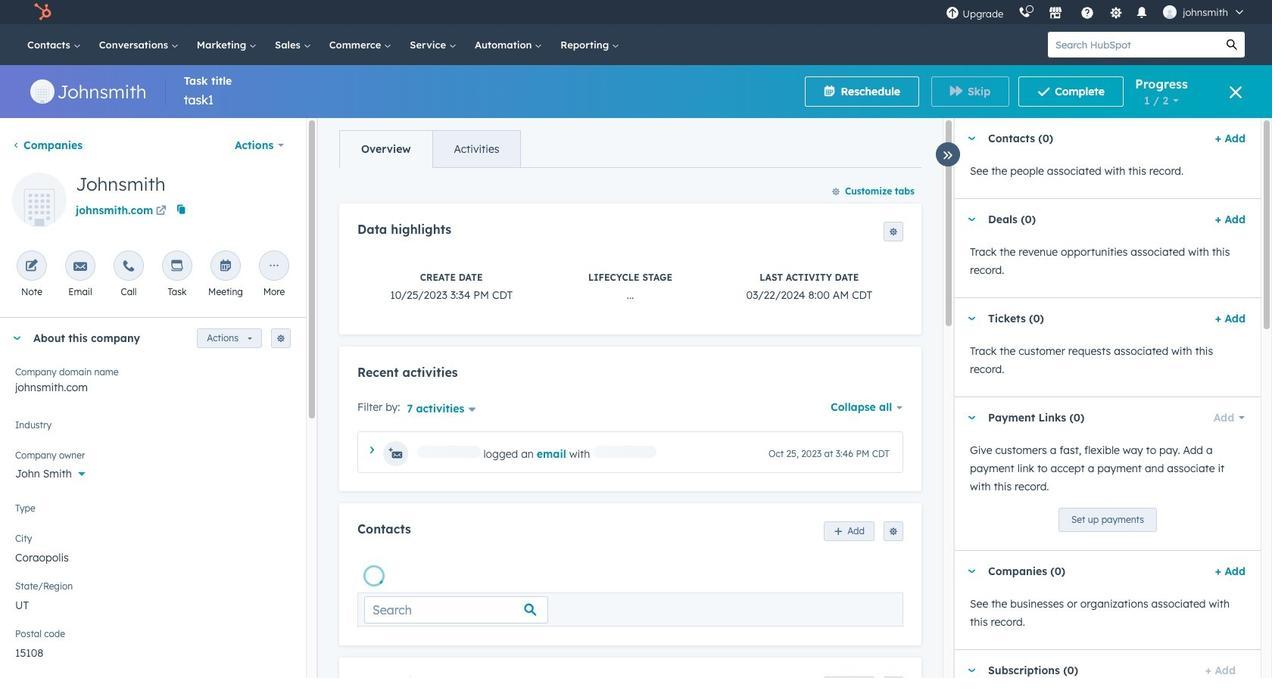 Task type: vqa. For each thing, say whether or not it's contained in the screenshot.
Data Quality at the top right
no



Task type: locate. For each thing, give the bounding box(es) containing it.
schedule a meeting image
[[219, 260, 232, 274]]

create a note image
[[25, 260, 39, 274]]

Search HubSpot search field
[[1048, 32, 1219, 58]]

1 link opens in a new window image from the top
[[156, 203, 166, 221]]

None text field
[[15, 542, 291, 572], [15, 638, 291, 668], [15, 542, 291, 572], [15, 638, 291, 668]]

link opens in a new window image
[[156, 203, 166, 221], [156, 206, 166, 217]]

manage card settings image
[[276, 335, 285, 344]]

caret image
[[967, 218, 976, 221], [12, 337, 21, 340], [967, 570, 976, 574], [967, 669, 976, 673]]

caret image
[[967, 137, 976, 140], [967, 317, 976, 321], [967, 416, 976, 420], [370, 447, 374, 454]]

navigation
[[339, 130, 521, 168]]

close image
[[1230, 86, 1242, 98]]

make a phone call image
[[122, 260, 136, 274]]

more activities, menu pop up image
[[267, 260, 281, 274]]

john smith image
[[1163, 5, 1177, 19]]

None text field
[[15, 590, 291, 620]]

menu
[[938, 0, 1254, 24]]



Task type: describe. For each thing, give the bounding box(es) containing it.
create a task image
[[170, 260, 184, 274]]

2 link opens in a new window image from the top
[[156, 206, 166, 217]]

create an email image
[[73, 260, 87, 274]]

marketplaces image
[[1049, 7, 1063, 20]]



